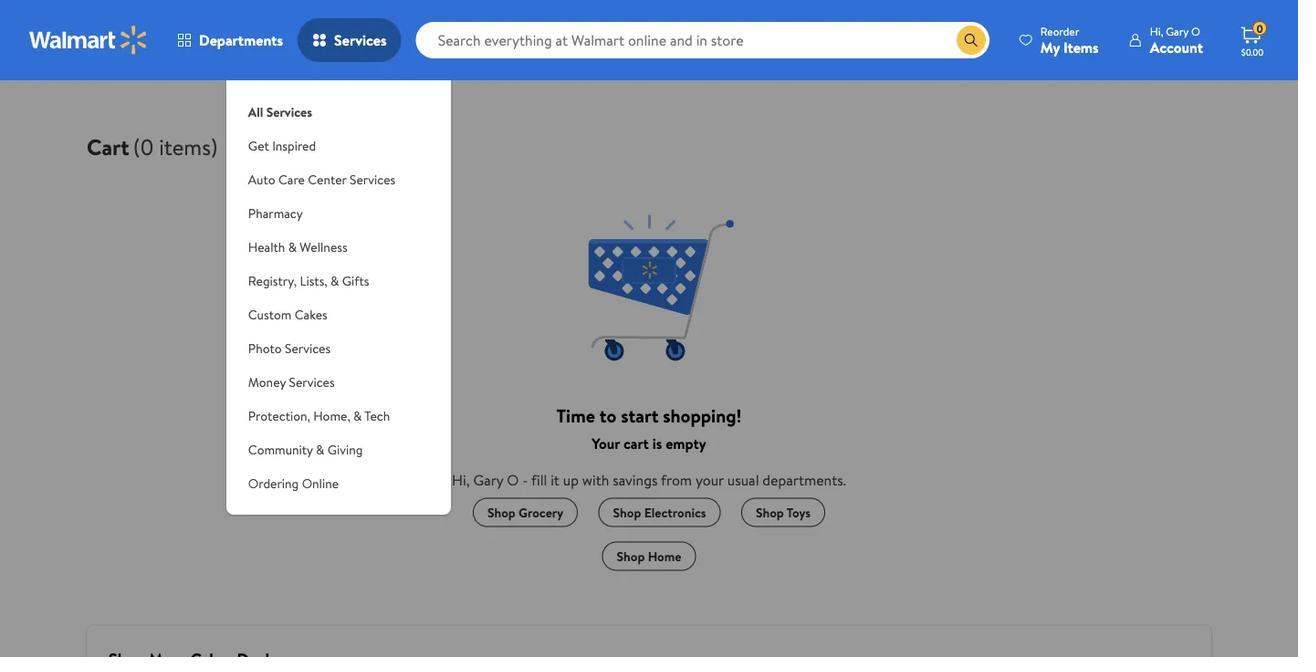 Task type: vqa. For each thing, say whether or not it's contained in the screenshot.
terrance m johnson dance project arts, creative, & culture
no



Task type: describe. For each thing, give the bounding box(es) containing it.
ordering online button
[[226, 467, 451, 500]]

all services link
[[226, 80, 451, 129]]

search icon image
[[964, 33, 979, 47]]

ordering online
[[248, 474, 339, 492]]

services button
[[298, 18, 401, 62]]

custom cakes
[[248, 305, 327, 323]]

usual
[[727, 470, 759, 490]]

cart
[[623, 433, 649, 453]]

to
[[600, 403, 617, 429]]

giving
[[328, 441, 363, 458]]

registry, lists, & gifts
[[248, 272, 369, 289]]

photo services
[[248, 339, 331, 357]]

toys
[[787, 504, 811, 522]]

custom
[[248, 305, 292, 323]]

shop home
[[617, 548, 681, 565]]

pharmacy button
[[226, 196, 451, 230]]

your
[[696, 470, 724, 490]]

empty cart image
[[540, 199, 759, 381]]

$0.00
[[1241, 46, 1264, 58]]

auto care center services button
[[226, 163, 451, 196]]

ordering
[[248, 474, 299, 492]]

get inspired
[[248, 136, 316, 154]]

services for photo services
[[285, 339, 331, 357]]

shop for shop electronics
[[613, 504, 641, 522]]

& right health
[[288, 238, 297, 256]]

photo
[[248, 339, 282, 357]]

auto care center services
[[248, 170, 395, 188]]

hi, gary o account
[[1150, 23, 1203, 57]]

hi, for hi, gary o account
[[1150, 23, 1163, 39]]

departments.
[[763, 470, 846, 490]]

your
[[592, 433, 620, 453]]

Walmart Site-Wide search field
[[416, 22, 989, 58]]

time
[[557, 403, 595, 429]]

items
[[1063, 37, 1099, 57]]

shop home link
[[602, 542, 696, 571]]

electronics
[[644, 504, 706, 522]]

shop electronics
[[613, 504, 706, 522]]

money services
[[248, 373, 335, 391]]

photo services button
[[226, 331, 451, 365]]

empty
[[666, 433, 706, 453]]

with
[[582, 470, 609, 490]]

cakes
[[295, 305, 327, 323]]

o for -
[[507, 470, 519, 490]]

gary for account
[[1166, 23, 1189, 39]]

savings
[[613, 470, 658, 490]]

money services button
[[226, 365, 451, 399]]

pharmacy
[[248, 204, 303, 222]]

is
[[652, 433, 662, 453]]

protection,
[[248, 407, 310, 425]]

services inside the auto care center services dropdown button
[[350, 170, 395, 188]]

get inspired button
[[226, 129, 451, 163]]

center
[[308, 170, 347, 188]]

hi, for hi,  gary o - fill it up with savings from your usual departments.
[[452, 470, 470, 490]]



Task type: locate. For each thing, give the bounding box(es) containing it.
get
[[248, 136, 269, 154]]

account
[[1150, 37, 1203, 57]]

home
[[648, 548, 681, 565]]

from
[[661, 470, 692, 490]]

0 horizontal spatial hi,
[[452, 470, 470, 490]]

1 horizontal spatial o
[[1191, 23, 1200, 39]]

lists,
[[300, 272, 327, 289]]

gary left - at the bottom left of the page
[[473, 470, 503, 490]]

hi, left - at the bottom left of the page
[[452, 470, 470, 490]]

o for account
[[1191, 23, 1200, 39]]

Search search field
[[416, 22, 989, 58]]

gifts
[[342, 272, 369, 289]]

health & wellness
[[248, 238, 348, 256]]

0 horizontal spatial gary
[[473, 470, 503, 490]]

departments
[[199, 30, 283, 50]]

auto
[[248, 170, 275, 188]]

&
[[288, 238, 297, 256], [331, 272, 339, 289], [353, 407, 362, 425], [316, 441, 324, 458]]

shop inside shop electronics 'link'
[[613, 504, 641, 522]]

registry, lists, & gifts button
[[226, 264, 451, 298]]

shop grocery link
[[473, 498, 578, 527]]

reorder my items
[[1041, 23, 1099, 57]]

gary left 0
[[1166, 23, 1189, 39]]

shop grocery
[[487, 504, 563, 522]]

community & giving button
[[226, 433, 451, 467]]

start
[[621, 403, 659, 429]]

health
[[248, 238, 285, 256]]

0 vertical spatial hi,
[[1150, 23, 1163, 39]]

0 vertical spatial gary
[[1166, 23, 1189, 39]]

1 vertical spatial gary
[[473, 470, 503, 490]]

hi, right the items
[[1150, 23, 1163, 39]]

hi,
[[1150, 23, 1163, 39], [452, 470, 470, 490]]

o
[[1191, 23, 1200, 39], [507, 470, 519, 490]]

services right all
[[266, 103, 312, 121]]

shop for shop grocery
[[487, 504, 516, 522]]

shop inside shop toys link
[[756, 504, 784, 522]]

shop left "home"
[[617, 548, 645, 565]]

cart (0 items)
[[87, 131, 218, 162]]

1 vertical spatial o
[[507, 470, 519, 490]]

shop toys
[[756, 504, 811, 522]]

services for money services
[[289, 373, 335, 391]]

0
[[1257, 21, 1263, 36]]

& left tech
[[353, 407, 362, 425]]

items)
[[159, 131, 218, 162]]

time to start shopping! your cart is empty
[[557, 403, 742, 453]]

gary inside hi, gary o account
[[1166, 23, 1189, 39]]

cart
[[87, 131, 129, 162]]

walmart image
[[29, 26, 148, 55]]

all
[[248, 103, 263, 121]]

services for all services
[[266, 103, 312, 121]]

money
[[248, 373, 286, 391]]

departments button
[[163, 18, 298, 62]]

services down cakes
[[285, 339, 331, 357]]

shop toys link
[[741, 498, 825, 527]]

custom cakes button
[[226, 298, 451, 331]]

& left the gifts
[[331, 272, 339, 289]]

shop left toys
[[756, 504, 784, 522]]

all services
[[248, 103, 312, 121]]

inspired
[[272, 136, 316, 154]]

services
[[334, 30, 387, 50], [266, 103, 312, 121], [350, 170, 395, 188], [285, 339, 331, 357], [289, 373, 335, 391]]

services up protection, home, & tech
[[289, 373, 335, 391]]

community & giving
[[248, 441, 363, 458]]

it
[[551, 470, 560, 490]]

0 horizontal spatial o
[[507, 470, 519, 490]]

o inside hi, gary o account
[[1191, 23, 1200, 39]]

shop electronics link
[[598, 498, 721, 527]]

shop inside shop grocery 'link'
[[487, 504, 516, 522]]

services right the center in the top left of the page
[[350, 170, 395, 188]]

fill
[[531, 470, 547, 490]]

shop left 'grocery'
[[487, 504, 516, 522]]

protection, home, & tech
[[248, 407, 390, 425]]

tech
[[365, 407, 390, 425]]

health & wellness button
[[226, 230, 451, 264]]

community
[[248, 441, 313, 458]]

online
[[302, 474, 339, 492]]

(0
[[133, 131, 154, 162]]

& left giving
[[316, 441, 324, 458]]

0 vertical spatial o
[[1191, 23, 1200, 39]]

reorder
[[1041, 23, 1079, 39]]

shop
[[487, 504, 516, 522], [613, 504, 641, 522], [756, 504, 784, 522], [617, 548, 645, 565]]

services inside the photo services dropdown button
[[285, 339, 331, 357]]

shop down the savings
[[613, 504, 641, 522]]

shopping!
[[663, 403, 742, 429]]

services up all services link
[[334, 30, 387, 50]]

care
[[278, 170, 305, 188]]

hi,  gary o - fill it up with savings from your usual departments.
[[452, 470, 846, 490]]

grocery
[[519, 504, 563, 522]]

services inside all services link
[[266, 103, 312, 121]]

protection, home, & tech button
[[226, 399, 451, 433]]

up
[[563, 470, 579, 490]]

shop inside shop home "link"
[[617, 548, 645, 565]]

wellness
[[300, 238, 348, 256]]

gary
[[1166, 23, 1189, 39], [473, 470, 503, 490]]

my
[[1041, 37, 1060, 57]]

o left - at the bottom left of the page
[[507, 470, 519, 490]]

home,
[[313, 407, 350, 425]]

shop for shop home
[[617, 548, 645, 565]]

gary for -
[[473, 470, 503, 490]]

shop for shop toys
[[756, 504, 784, 522]]

registry,
[[248, 272, 297, 289]]

services inside money services dropdown button
[[289, 373, 335, 391]]

services inside services popup button
[[334, 30, 387, 50]]

o left 0
[[1191, 23, 1200, 39]]

-
[[522, 470, 528, 490]]

1 vertical spatial hi,
[[452, 470, 470, 490]]

hi, inside hi, gary o account
[[1150, 23, 1163, 39]]

1 horizontal spatial gary
[[1166, 23, 1189, 39]]

1 horizontal spatial hi,
[[1150, 23, 1163, 39]]



